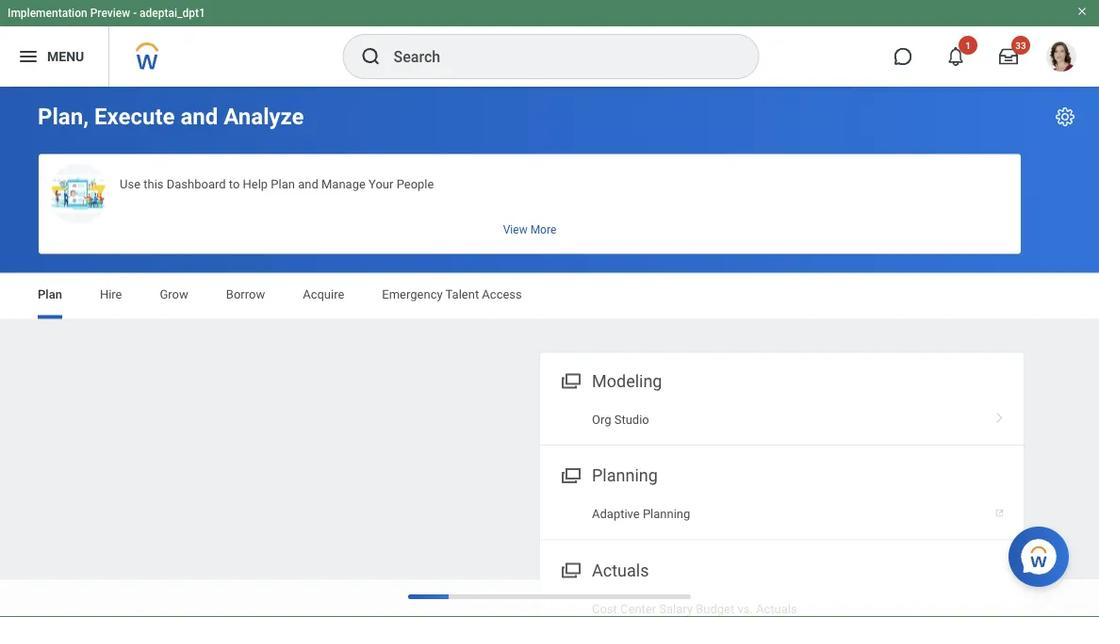 Task type: vqa. For each thing, say whether or not it's contained in the screenshot.
Email Logan McNeil element
no



Task type: locate. For each thing, give the bounding box(es) containing it.
org
[[592, 413, 611, 427]]

implementation
[[8, 7, 87, 20]]

tab list
[[19, 274, 1081, 319]]

to
[[229, 177, 240, 191]]

acquire
[[303, 288, 344, 302]]

33 button
[[988, 36, 1031, 77]]

adaptive
[[592, 507, 640, 522]]

preview
[[90, 7, 130, 20]]

0 vertical spatial actuals
[[592, 561, 649, 581]]

analyze
[[224, 103, 304, 130]]

execute
[[94, 103, 175, 130]]

0 horizontal spatial and
[[181, 103, 218, 130]]

menu banner
[[0, 0, 1099, 87]]

close environment banner image
[[1077, 6, 1088, 17]]

center
[[620, 602, 656, 616]]

and
[[181, 103, 218, 130], [298, 177, 318, 191]]

1 vertical spatial plan
[[38, 288, 62, 302]]

plan left hire
[[38, 288, 62, 302]]

and inside button
[[298, 177, 318, 191]]

0 vertical spatial plan
[[271, 177, 295, 191]]

-
[[133, 7, 137, 20]]

2 menu group image from the top
[[557, 557, 583, 582]]

0 vertical spatial menu group image
[[557, 367, 583, 393]]

actuals up cost
[[592, 561, 649, 581]]

1 menu group image from the top
[[557, 367, 583, 393]]

access
[[482, 288, 522, 302]]

1
[[966, 40, 971, 51]]

chevron right image
[[988, 596, 1013, 614]]

implementation preview -   adeptai_dpt1
[[8, 7, 205, 20]]

1 vertical spatial and
[[298, 177, 318, 191]]

planning up adaptive
[[592, 466, 658, 486]]

1 horizontal spatial and
[[298, 177, 318, 191]]

use this dashboard to help plan and manage your people
[[120, 177, 434, 191]]

vs.
[[738, 602, 753, 616]]

plan right help
[[271, 177, 295, 191]]

0 vertical spatial planning
[[592, 466, 658, 486]]

menu group image for actuals
[[557, 557, 583, 582]]

tab list containing plan
[[19, 274, 1081, 319]]

modeling
[[592, 371, 662, 391]]

1 horizontal spatial actuals
[[756, 602, 797, 616]]

plan, execute and analyze
[[38, 103, 304, 130]]

and left analyze
[[181, 103, 218, 130]]

1 horizontal spatial plan
[[271, 177, 295, 191]]

planning right adaptive
[[643, 507, 690, 522]]

plan,
[[38, 103, 89, 130]]

menu group image for modeling
[[557, 367, 583, 393]]

adaptive planning
[[592, 507, 690, 522]]

actuals
[[592, 561, 649, 581], [756, 602, 797, 616]]

plan
[[271, 177, 295, 191], [38, 288, 62, 302]]

adaptive planning link
[[540, 495, 1024, 534]]

borrow
[[226, 288, 265, 302]]

talent
[[446, 288, 479, 302]]

and left manage
[[298, 177, 318, 191]]

0 horizontal spatial plan
[[38, 288, 62, 302]]

notifications large image
[[947, 47, 966, 66]]

actuals right vs.
[[756, 602, 797, 616]]

menu group image
[[557, 367, 583, 393], [557, 557, 583, 582]]

planning
[[592, 466, 658, 486], [643, 507, 690, 522]]

profile logan mcneil image
[[1047, 41, 1077, 76]]

1 vertical spatial menu group image
[[557, 557, 583, 582]]

org studio
[[592, 413, 649, 427]]

cost center salary budget vs. actuals
[[592, 602, 797, 616]]



Task type: describe. For each thing, give the bounding box(es) containing it.
cost
[[592, 602, 617, 616]]

menu button
[[0, 26, 109, 87]]

your
[[369, 177, 394, 191]]

configure this page image
[[1054, 106, 1077, 128]]

menu
[[47, 49, 84, 64]]

plan, execute and analyze main content
[[0, 87, 1099, 618]]

use
[[120, 177, 141, 191]]

menu group image
[[557, 462, 583, 487]]

hire
[[100, 288, 122, 302]]

1 vertical spatial actuals
[[756, 602, 797, 616]]

emergency
[[382, 288, 443, 302]]

Search Workday  search field
[[394, 36, 720, 77]]

1 vertical spatial planning
[[643, 507, 690, 522]]

use this dashboard to help plan and manage your people button
[[39, 154, 1021, 254]]

help
[[243, 177, 268, 191]]

org studio link
[[540, 400, 1024, 439]]

plan inside tab list
[[38, 288, 62, 302]]

dashboard
[[167, 177, 226, 191]]

0 horizontal spatial actuals
[[592, 561, 649, 581]]

justify image
[[17, 45, 40, 68]]

cost center salary budget vs. actuals link
[[540, 590, 1024, 618]]

ext link image
[[994, 501, 1013, 520]]

tab list inside plan, execute and analyze main content
[[19, 274, 1081, 319]]

grow
[[160, 288, 188, 302]]

0 vertical spatial and
[[181, 103, 218, 130]]

search image
[[360, 45, 382, 68]]

adeptai_dpt1
[[140, 7, 205, 20]]

plan inside button
[[271, 177, 295, 191]]

emergency talent access
[[382, 288, 522, 302]]

manage
[[321, 177, 366, 191]]

budget
[[696, 602, 735, 616]]

studio
[[614, 413, 649, 427]]

chevron right image
[[988, 406, 1013, 425]]

1 button
[[935, 36, 978, 77]]

inbox large image
[[999, 47, 1018, 66]]

salary
[[659, 602, 693, 616]]

33
[[1016, 40, 1027, 51]]

people
[[397, 177, 434, 191]]

this
[[144, 177, 164, 191]]



